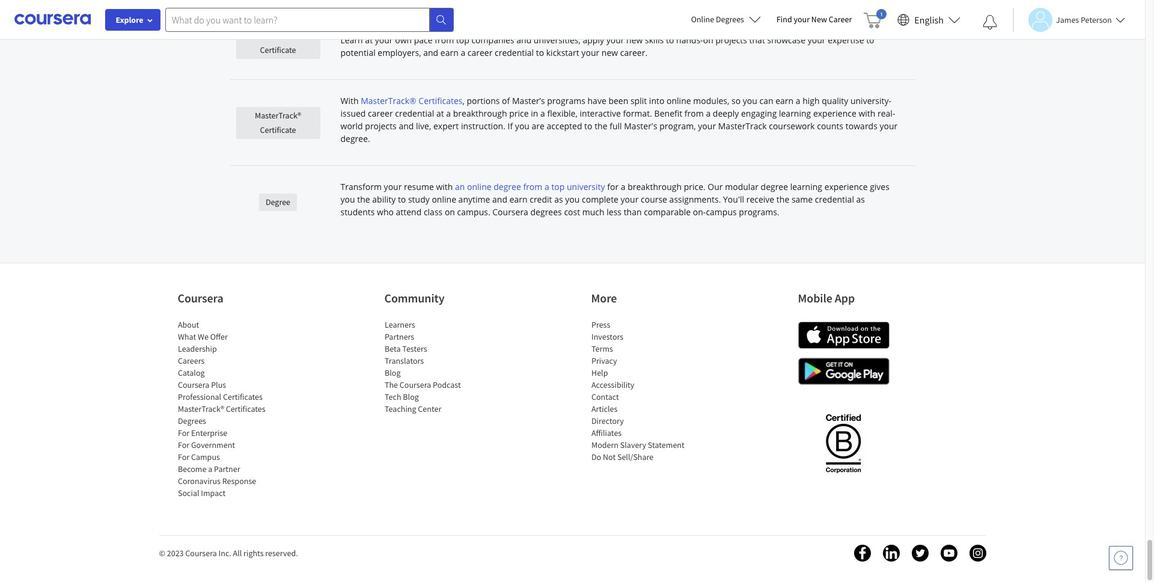 Task type: describe. For each thing, give the bounding box(es) containing it.
quality
[[822, 95, 849, 106]]

2 for from the top
[[178, 440, 189, 450]]

and inside for a breakthrough price. our modular degree learning experience gives you the ability to study online anytime and earn credit as you complete your course assignments. you'll receive the same credential as students who attend class on campus. coursera degrees cost much less than comparable on-campus programs.
[[493, 194, 508, 205]]

degree for from
[[494, 181, 521, 192]]

interactive
[[580, 108, 621, 119]]

career inside "on coursera help you become job ready. learn at your own pace from top companies and universities, apply your new skills to hands-on projects that showcase your expertise to potential employers, and earn a career credential to kickstart your new career."
[[468, 47, 493, 58]]

become a partner link
[[178, 464, 240, 474]]

projects inside the , portions of master's programs have been split into online modules, so you can earn a high quality university- issued career credential at a breakthrough price in a flexible, interactive format. benefit from a deeply engaging learning experience with real- world projects and live, expert instruction. if you are accepted to the full master's program, your mastertrack coursework counts towards your degree.
[[365, 120, 397, 132]]

government
[[191, 440, 235, 450]]

real-
[[878, 108, 896, 119]]

affiliates link
[[591, 428, 622, 438]]

to left start
[[434, 22, 442, 33]]

earn inside the , portions of master's programs have been split into online modules, so you can earn a high quality university- issued career credential at a breakthrough price in a flexible, interactive format. benefit from a deeply engaging learning experience with real- world projects and live, expert instruction. if you are accepted to the full master's program, your mastertrack coursework counts towards your degree.
[[776, 95, 794, 106]]

what
[[178, 331, 196, 342]]

2 vertical spatial from
[[523, 181, 543, 192]]

1 for from the top
[[178, 428, 189, 438]]

1 vertical spatial professional certificates link
[[178, 391, 262, 402]]

we
[[198, 331, 208, 342]]

©
[[159, 548, 165, 559]]

your down you're
[[375, 34, 393, 46]]

investors
[[591, 331, 623, 342]]

show notifications image
[[983, 15, 998, 29]]

counts
[[817, 120, 844, 132]]

anytime
[[459, 194, 490, 205]]

job
[[846, 22, 858, 33]]

a left high at the right
[[796, 95, 801, 106]]

careers
[[178, 355, 204, 366]]

what we offer link
[[178, 331, 227, 342]]

own
[[395, 34, 412, 46]]

learners
[[385, 319, 415, 330]]

ability
[[372, 194, 396, 205]]

press investors terms privacy help accessibility contact articles directory affiliates modern slavery statement do not sell/share
[[591, 319, 684, 462]]

you right so
[[743, 95, 758, 106]]

to down the universities,
[[536, 47, 544, 58]]

1 horizontal spatial mastertrack®
[[255, 110, 301, 121]]

on coursera help you become job ready. learn at your own pace from top companies and universities, apply your new skills to hands-on projects that showcase your expertise to potential employers, and earn a career credential to kickstart your new career.
[[341, 22, 885, 58]]

1 horizontal spatial professional
[[256, 30, 300, 41]]

a up expert
[[446, 108, 451, 119]]

coursera twitter image
[[912, 545, 929, 562]]

campus.
[[457, 206, 490, 218]]

catalog
[[178, 367, 205, 378]]

coursera inside "about what we offer leadership careers catalog coursera plus professional certificates mastertrack® certificates degrees for enterprise for government for campus become a partner coronavirus response social impact"
[[178, 379, 209, 390]]

accepted
[[547, 120, 582, 132]]

catalog link
[[178, 367, 205, 378]]

peterson
[[1081, 14, 1112, 25]]

1 horizontal spatial online
[[467, 181, 492, 192]]

teaching center link
[[385, 404, 441, 414]]

gives
[[870, 181, 890, 192]]

0 horizontal spatial new
[[471, 22, 488, 33]]

and down pace
[[423, 47, 438, 58]]

course
[[641, 194, 668, 205]]

help link
[[591, 367, 608, 378]]

the coursera podcast link
[[385, 379, 461, 390]]

coursera up about link
[[178, 290, 224, 305]]

certificate for , portions of master's programs have been split into online modules, so you can earn a high quality university- issued career credential at a breakthrough price in a flexible, interactive format. benefit from a deeply engaging learning experience with real- world projects and live, expert instruction. if you are accepted to the full master's program, your mastertrack coursework counts towards your degree.
[[260, 124, 296, 135]]

comparable
[[644, 206, 691, 218]]

modular
[[725, 181, 759, 192]]

to inside the , portions of master's programs have been split into online modules, so you can earn a high quality university- issued career credential at a breakthrough price in a flexible, interactive format. benefit from a deeply engaging learning experience with real- world projects and live, expert instruction. if you are accepted to the full master's program, your mastertrack coursework counts towards your degree.
[[585, 120, 593, 132]]

0 horizontal spatial with
[[436, 181, 453, 192]]

help
[[591, 367, 608, 378]]

your up the universities,
[[558, 22, 576, 33]]

terms link
[[591, 343, 613, 354]]

james
[[1057, 14, 1080, 25]]

attend
[[396, 206, 422, 218]]

find your new career
[[777, 14, 852, 25]]

employers,
[[378, 47, 421, 58]]

top inside "on coursera help you become job ready. learn at your own pace from top companies and universities, apply your new skills to hands-on projects that showcase your expertise to potential employers, and earn a career credential to kickstart your new career."
[[456, 34, 470, 46]]

companies
[[472, 34, 515, 46]]

become
[[178, 464, 206, 474]]

degree
[[266, 197, 290, 207]]

english
[[915, 14, 944, 26]]

for government link
[[178, 440, 235, 450]]

have
[[588, 95, 607, 106]]

james peterson
[[1057, 14, 1112, 25]]

coronavirus
[[178, 476, 220, 487]]

tech blog link
[[385, 391, 419, 402]]

2023
[[167, 548, 184, 559]]

change
[[528, 22, 556, 33]]

degrees
[[531, 206, 562, 218]]

download on the app store image
[[798, 322, 890, 349]]

at inside the , portions of master's programs have been split into online modules, so you can earn a high quality university- issued career credential at a breakthrough price in a flexible, interactive format. benefit from a deeply engaging learning experience with real- world projects and live, expert instruction. if you are accepted to the full master's program, your mastertrack coursework counts towards your degree.
[[437, 108, 444, 119]]

a inside "on coursera help you become job ready. learn at your own pace from top companies and universities, apply your new skills to hands-on projects that showcase your expertise to potential employers, and earn a career credential to kickstart your new career."
[[461, 47, 466, 58]]

you inside "on coursera help you become job ready. learn at your own pace from top companies and universities, apply your new skills to hands-on projects that showcase your expertise to potential employers, and earn a career credential to kickstart your new career."
[[795, 22, 810, 33]]

1 vertical spatial blog
[[403, 391, 419, 402]]

split
[[631, 95, 647, 106]]

1 vertical spatial top
[[552, 181, 565, 192]]

coursera linkedin image
[[883, 545, 900, 562]]

inc.
[[219, 548, 231, 559]]

that
[[750, 34, 765, 46]]

an online degree from a top university link
[[455, 181, 605, 192]]

a up "credit"
[[545, 181, 550, 192]]

breakthrough inside for a breakthrough price. our modular degree learning experience gives you the ability to study online anytime and earn credit as you complete your course assignments. you'll receive the same credential as students who attend class on campus. coursera degrees cost much less than comparable on-campus programs.
[[628, 181, 682, 192]]

shopping cart: 1 item image
[[864, 9, 887, 28]]

earn inside for a breakthrough price. our modular degree learning experience gives you the ability to study online anytime and earn credit as you complete your course assignments. you'll receive the same credential as students who attend class on campus. coursera degrees cost much less than comparable on-campus programs.
[[510, 194, 528, 205]]

experience inside for a breakthrough price. our modular degree learning experience gives you the ability to study online anytime and earn credit as you complete your course assignments. you'll receive the same credential as students who attend class on campus. coursera degrees cost much less than comparable on-campus programs.
[[825, 181, 868, 192]]

less
[[607, 206, 622, 218]]

campus
[[706, 206, 737, 218]]

mastertrack® inside "about what we offer leadership careers catalog coursera plus professional certificates mastertrack® certificates degrees for enterprise for government for campus become a partner coronavirus response social impact"
[[178, 404, 224, 414]]

social impact link
[[178, 488, 225, 499]]

degree for learning
[[761, 181, 788, 192]]

portions
[[467, 95, 500, 106]]

0 horizontal spatial the
[[357, 194, 370, 205]]

3 for from the top
[[178, 452, 189, 462]]

program,
[[660, 120, 696, 132]]

2 horizontal spatial professional
[[629, 22, 677, 33]]

articles link
[[591, 404, 618, 414]]

the
[[385, 379, 398, 390]]

partners link
[[385, 331, 414, 342]]

from inside "on coursera help you become job ready. learn at your own pace from top companies and universities, apply your new skills to hands-on projects that showcase your expertise to potential employers, and earn a career credential to kickstart your new career."
[[435, 34, 454, 46]]

or
[[517, 22, 526, 33]]

to inside for a breakthrough price. our modular degree learning experience gives you the ability to study online anytime and earn credit as you complete your course assignments. you'll receive the same credential as students who attend class on campus. coursera degrees cost much less than comparable on-campus programs.
[[398, 194, 406, 205]]

on-
[[693, 206, 706, 218]]

explore button
[[105, 9, 161, 31]]

full
[[610, 120, 622, 132]]

plus
[[211, 379, 226, 390]]

coursera plus link
[[178, 379, 226, 390]]

press link
[[591, 319, 610, 330]]

the inside the , portions of master's programs have been split into online modules, so you can earn a high quality university- issued career credential at a breakthrough price in a flexible, interactive format. benefit from a deeply engaging learning experience with real- world projects and live, expert instruction. if you are accepted to the full master's program, your mastertrack coursework counts towards your degree.
[[595, 120, 608, 132]]

credential inside the , portions of master's programs have been split into online modules, so you can earn a high quality university- issued career credential at a breakthrough price in a flexible, interactive format. benefit from a deeply engaging learning experience with real- world projects and live, expert instruction. if you are accepted to the full master's program, your mastertrack coursework counts towards your degree.
[[395, 108, 434, 119]]

class
[[424, 206, 443, 218]]

one,
[[610, 22, 627, 33]]

find your new career link
[[771, 12, 858, 27]]

towards
[[846, 120, 878, 132]]

slavery
[[620, 440, 646, 450]]

from inside the , portions of master's programs have been split into online modules, so you can earn a high quality university- issued career credential at a breakthrough price in a flexible, interactive format. benefit from a deeply engaging learning experience with real- world projects and live, expert instruction. if you are accepted to the full master's program, your mastertrack coursework counts towards your degree.
[[685, 108, 704, 119]]

university-
[[851, 95, 892, 106]]

whether
[[341, 22, 375, 33]]

coursera facebook image
[[854, 545, 871, 562]]

0 horizontal spatial blog
[[385, 367, 400, 378]]

who
[[377, 206, 394, 218]]

for
[[607, 181, 619, 192]]

What do you want to learn? text field
[[165, 8, 430, 32]]

receive
[[747, 194, 775, 205]]

online degrees button
[[682, 6, 771, 32]]

privacy
[[591, 355, 617, 366]]

learning inside for a breakthrough price. our modular degree learning experience gives you the ability to study online anytime and earn credit as you complete your course assignments. you'll receive the same credential as students who attend class on campus. coursera degrees cost much less than comparable on-campus programs.
[[791, 181, 823, 192]]

for campus link
[[178, 452, 220, 462]]

0 vertical spatial professional certificates link
[[629, 22, 723, 33]]

careers link
[[178, 355, 204, 366]]

response
[[222, 476, 256, 487]]

cost
[[564, 206, 580, 218]]

career.
[[620, 47, 648, 58]]

© 2023 coursera inc. all rights reserved.
[[159, 548, 298, 559]]

if
[[508, 120, 513, 132]]



Task type: locate. For each thing, give the bounding box(es) containing it.
0 horizontal spatial degrees
[[178, 416, 206, 426]]

0 vertical spatial mastertrack®
[[361, 95, 417, 106]]

earn right can
[[776, 95, 794, 106]]

0 horizontal spatial top
[[456, 34, 470, 46]]

you're
[[377, 22, 401, 33]]

with inside the , portions of master's programs have been split into online modules, so you can earn a high quality university- issued career credential at a breakthrough price in a flexible, interactive format. benefit from a deeply engaging learning experience with real- world projects and live, expert instruction. if you are accepted to the full master's program, your mastertrack coursework counts towards your degree.
[[859, 108, 876, 119]]

0 vertical spatial with
[[859, 108, 876, 119]]

at up potential at the left
[[365, 34, 373, 46]]

1 horizontal spatial earn
[[510, 194, 528, 205]]

,
[[463, 95, 465, 106]]

1 horizontal spatial new
[[602, 47, 618, 58]]

the down 'interactive'
[[595, 120, 608, 132]]

2 horizontal spatial mastertrack®
[[361, 95, 417, 106]]

start
[[444, 22, 462, 33]]

breakthrough
[[453, 108, 507, 119], [628, 181, 682, 192]]

earn down an online degree from a top university link
[[510, 194, 528, 205]]

for down degrees link
[[178, 428, 189, 438]]

0 vertical spatial top
[[456, 34, 470, 46]]

with left an
[[436, 181, 453, 192]]

0 horizontal spatial as
[[555, 194, 563, 205]]

degrees inside "about what we offer leadership careers catalog coursera plus professional certificates mastertrack® certificates degrees for enterprise for government for campus become a partner coronavirus response social impact"
[[178, 416, 206, 426]]

2 row from the top
[[230, 80, 916, 166]]

partners
[[385, 331, 414, 342]]

online inside for a breakthrough price. our modular degree learning experience gives you the ability to study online anytime and earn credit as you complete your course assignments. you'll receive the same credential as students who attend class on campus. coursera degrees cost much less than comparable on-campus programs.
[[432, 194, 456, 205]]

projects up degree.
[[365, 120, 397, 132]]

career inside the , portions of master's programs have been split into online modules, so you can earn a high quality university- issued career credential at a breakthrough price in a flexible, interactive format. benefit from a deeply engaging learning experience with real- world projects and live, expert instruction. if you are accepted to the full master's program, your mastertrack coursework counts towards your degree.
[[368, 108, 393, 119]]

1 horizontal spatial credential
[[495, 47, 534, 58]]

as right "credit"
[[555, 194, 563, 205]]

leadership
[[178, 343, 217, 354]]

learners link
[[385, 319, 415, 330]]

coursera
[[738, 22, 774, 33], [493, 206, 529, 218], [178, 290, 224, 305], [178, 379, 209, 390], [400, 379, 431, 390], [185, 548, 217, 559]]

about
[[178, 319, 199, 330]]

1 vertical spatial projects
[[365, 120, 397, 132]]

learning up coursework
[[779, 108, 811, 119]]

accessibility
[[591, 379, 634, 390]]

can
[[760, 95, 774, 106]]

the left same
[[777, 194, 790, 205]]

1 vertical spatial at
[[437, 108, 444, 119]]

complete
[[582, 194, 619, 205]]

english button
[[893, 0, 966, 39]]

to up the 'attend'
[[398, 194, 406, 205]]

mastertrack®
[[361, 95, 417, 106], [255, 110, 301, 121], [178, 404, 224, 414]]

same
[[792, 194, 813, 205]]

on inside for a breakthrough price. our modular degree learning experience gives you the ability to study online anytime and earn credit as you complete your course assignments. you'll receive the same credential as students who attend class on campus. coursera degrees cost much less than comparable on-campus programs.
[[445, 206, 455, 218]]

you up students
[[341, 194, 355, 205]]

2 as from the left
[[857, 194, 865, 205]]

on right 'online'
[[726, 22, 736, 33]]

mastertrack
[[718, 120, 767, 132]]

a down modules,
[[706, 108, 711, 119]]

tech
[[385, 391, 401, 402]]

3 list from the left
[[591, 319, 694, 463]]

to right skills
[[666, 34, 674, 46]]

2 vertical spatial mastertrack®
[[178, 404, 224, 414]]

list containing learners
[[385, 319, 487, 415]]

the down transform
[[357, 194, 370, 205]]

list for community
[[385, 319, 487, 415]]

breakthrough inside the , portions of master's programs have been split into online modules, so you can earn a high quality university- issued career credential at a breakthrough price in a flexible, interactive format. benefit from a deeply engaging learning experience with real- world projects and live, expert instruction. if you are accepted to the full master's program, your mastertrack coursework counts towards your degree.
[[453, 108, 507, 119]]

coursework
[[769, 120, 815, 132]]

2 vertical spatial new
[[602, 47, 618, 58]]

certificate
[[260, 45, 296, 55], [260, 124, 296, 135]]

all
[[233, 548, 242, 559]]

2 vertical spatial for
[[178, 452, 189, 462]]

1 horizontal spatial list
[[385, 319, 487, 415]]

a
[[464, 22, 469, 33], [461, 47, 466, 58], [796, 95, 801, 106], [446, 108, 451, 119], [541, 108, 545, 119], [706, 108, 711, 119], [545, 181, 550, 192], [621, 181, 626, 192], [208, 464, 212, 474]]

online up class
[[432, 194, 456, 205]]

1 vertical spatial learning
[[791, 181, 823, 192]]

your down real- at the right top
[[880, 120, 898, 132]]

professional inside "about what we offer leadership careers catalog coursera plus professional certificates mastertrack® certificates degrees for enterprise for government for campus become a partner coronavirus response social impact"
[[178, 391, 221, 402]]

1 as from the left
[[555, 194, 563, 205]]

2 vertical spatial on
[[445, 206, 455, 218]]

not
[[603, 452, 616, 462]]

projects inside "on coursera help you become job ready. learn at your own pace from top companies and universities, apply your new skills to hands-on projects that showcase your expertise to potential employers, and earn a career credential to kickstart your new career."
[[716, 34, 747, 46]]

deeply
[[713, 108, 739, 119]]

articles
[[591, 404, 618, 414]]

0 horizontal spatial mastertrack®
[[178, 404, 224, 414]]

1 horizontal spatial on
[[703, 34, 714, 46]]

for up become on the left bottom of page
[[178, 452, 189, 462]]

as right same
[[857, 194, 865, 205]]

terms
[[591, 343, 613, 354]]

certificate inside professional certificate
[[260, 45, 296, 55]]

1 certificate from the top
[[260, 45, 296, 55]]

do not sell/share link
[[591, 452, 654, 462]]

with
[[341, 95, 359, 106]]

credential right same
[[815, 194, 855, 205]]

career down the with mastertrack® certificates
[[368, 108, 393, 119]]

cell
[[326, 0, 916, 6]]

mastertrack® certificates link
[[361, 95, 463, 106], [178, 404, 265, 414]]

credential inside "on coursera help you become job ready. learn at your own pace from top companies and universities, apply your new skills to hands-on projects that showcase your expertise to potential employers, and earn a career credential to kickstart your new career."
[[495, 47, 534, 58]]

your down the "one,"
[[607, 34, 625, 46]]

career down companies at left top
[[468, 47, 493, 58]]

your down 'become'
[[808, 34, 826, 46]]

0 vertical spatial career
[[490, 22, 515, 33]]

1 horizontal spatial at
[[437, 108, 444, 119]]

offer
[[210, 331, 227, 342]]

0 horizontal spatial professional
[[178, 391, 221, 402]]

0 horizontal spatial at
[[365, 34, 373, 46]]

credential inside for a breakthrough price. our modular degree learning experience gives you the ability to study online anytime and earn credit as you complete your course assignments. you'll receive the same credential as students who attend class on campus. coursera degrees cost much less than comparable on-campus programs.
[[815, 194, 855, 205]]

2 vertical spatial earn
[[510, 194, 528, 205]]

0 horizontal spatial earn
[[441, 47, 459, 58]]

top down start
[[456, 34, 470, 46]]

0 vertical spatial on
[[726, 22, 736, 33]]

on right class
[[445, 206, 455, 218]]

2 horizontal spatial online
[[667, 95, 691, 106]]

0 vertical spatial at
[[365, 34, 373, 46]]

experience inside the , portions of master's programs have been split into online modules, so you can earn a high quality university- issued career credential at a breakthrough price in a flexible, interactive format. benefit from a deeply engaging learning experience with real- world projects and live, expert instruction. if you are accepted to the full master's program, your mastertrack coursework counts towards your degree.
[[814, 108, 857, 119]]

world
[[341, 120, 363, 132]]

0 vertical spatial projects
[[716, 34, 747, 46]]

2 horizontal spatial earn
[[776, 95, 794, 106]]

modules,
[[694, 95, 730, 106]]

2 vertical spatial online
[[432, 194, 456, 205]]

learning up same
[[791, 181, 823, 192]]

teaching
[[385, 404, 416, 414]]

professional certificates link up hands- at the right top of page
[[629, 22, 723, 33]]

from down start
[[435, 34, 454, 46]]

degree inside for a breakthrough price. our modular degree learning experience gives you the ability to study online anytime and earn credit as you complete your course assignments. you'll receive the same credential as students who attend class on campus. coursera degrees cost much less than comparable on-campus programs.
[[761, 181, 788, 192]]

1 degree from the left
[[494, 181, 521, 192]]

testers
[[402, 343, 427, 354]]

translators
[[385, 355, 424, 366]]

1 horizontal spatial mastertrack® certificates link
[[361, 95, 463, 106]]

experience left gives
[[825, 181, 868, 192]]

1 vertical spatial breakthrough
[[628, 181, 682, 192]]

and right anytime
[[493, 194, 508, 205]]

from up "credit"
[[523, 181, 543, 192]]

0 vertical spatial blog
[[385, 367, 400, 378]]

degrees inside popup button
[[716, 14, 744, 25]]

price
[[510, 108, 529, 119]]

2 vertical spatial career
[[368, 108, 393, 119]]

0 horizontal spatial degree
[[494, 181, 521, 192]]

are
[[532, 120, 545, 132]]

0 horizontal spatial on
[[445, 206, 455, 218]]

1 vertical spatial experience
[[825, 181, 868, 192]]

flexible,
[[548, 108, 578, 119]]

experience down quality
[[814, 108, 857, 119]]

online
[[691, 14, 715, 25]]

row containing transform your resume with
[[230, 166, 916, 239]]

learning inside the , portions of master's programs have been split into online modules, so you can earn a high quality university- issued career credential at a breakthrough price in a flexible, interactive format. benefit from a deeply engaging learning experience with real- world projects and live, expert instruction. if you are accepted to the full master's program, your mastertrack coursework counts towards your degree.
[[779, 108, 811, 119]]

a right for
[[621, 181, 626, 192]]

1 vertical spatial on
[[703, 34, 714, 46]]

0 horizontal spatial projects
[[365, 120, 397, 132]]

row containing with
[[230, 80, 916, 166]]

1 vertical spatial earn
[[776, 95, 794, 106]]

projects down online degrees popup button
[[716, 34, 747, 46]]

you up cost
[[565, 194, 580, 205]]

a right in
[[541, 108, 545, 119]]

coursera inside learners partners beta testers translators blog the coursera podcast tech blog teaching center
[[400, 379, 431, 390]]

None search field
[[165, 8, 454, 32]]

1 horizontal spatial projects
[[716, 34, 747, 46]]

2 vertical spatial credential
[[815, 194, 855, 205]]

and left 'live,'
[[399, 120, 414, 132]]

0 vertical spatial breakthrough
[[453, 108, 507, 119]]

0 horizontal spatial online
[[432, 194, 456, 205]]

transform
[[341, 181, 382, 192]]

credential up 'live,'
[[395, 108, 434, 119]]

blog up 'teaching center' link
[[403, 391, 419, 402]]

new up companies at left top
[[471, 22, 488, 33]]

credential
[[495, 47, 534, 58], [395, 108, 434, 119], [815, 194, 855, 205]]

1 vertical spatial mastertrack® certificates link
[[178, 404, 265, 414]]

1 vertical spatial mastertrack®
[[255, 110, 301, 121]]

online inside the , portions of master's programs have been split into online modules, so you can earn a high quality university- issued career credential at a breakthrough price in a flexible, interactive format. benefit from a deeply engaging learning experience with real- world projects and live, expert instruction. if you are accepted to the full master's program, your mastertrack coursework counts towards your degree.
[[667, 95, 691, 106]]

1 vertical spatial career
[[468, 47, 493, 58]]

impact
[[201, 488, 225, 499]]

1 horizontal spatial breakthrough
[[628, 181, 682, 192]]

2 horizontal spatial on
[[726, 22, 736, 33]]

for up the for campus link
[[178, 440, 189, 450]]

credential down companies at left top
[[495, 47, 534, 58]]

a inside for a breakthrough price. our modular degree learning experience gives you the ability to study online anytime and earn credit as you complete your course assignments. you'll receive the same credential as students who attend class on campus. coursera degrees cost much less than comparable on-campus programs.
[[621, 181, 626, 192]]

coursera instagram image
[[970, 545, 987, 562]]

0 vertical spatial degrees
[[716, 14, 744, 25]]

modern
[[591, 440, 619, 450]]

0 vertical spatial credential
[[495, 47, 534, 58]]

into
[[649, 95, 665, 106]]

your down deeply
[[698, 120, 716, 132]]

2 degree from the left
[[761, 181, 788, 192]]

1 row from the top
[[230, 7, 916, 80]]

logo of certified b corporation image
[[819, 407, 868, 479]]

sell/share
[[617, 452, 654, 462]]

online degrees
[[691, 14, 744, 25]]

0 vertical spatial mastertrack® certificates link
[[361, 95, 463, 106]]

from up program,
[[685, 108, 704, 119]]

coursera down an online degree from a top university link
[[493, 206, 529, 218]]

row
[[230, 7, 916, 80], [230, 80, 916, 166], [230, 166, 916, 239]]

0 horizontal spatial breakthrough
[[453, 108, 507, 119]]

coursera image
[[14, 10, 91, 29]]

top up "credit"
[[552, 181, 565, 192]]

your up the than
[[621, 194, 639, 205]]

1 vertical spatial online
[[467, 181, 492, 192]]

1 list from the left
[[178, 319, 280, 499]]

help center image
[[1114, 551, 1129, 565]]

issued
[[341, 108, 366, 119]]

coursera up tech blog link
[[400, 379, 431, 390]]

at
[[365, 34, 373, 46], [437, 108, 444, 119]]

and down or at the top left of page
[[517, 34, 532, 46]]

2 horizontal spatial credential
[[815, 194, 855, 205]]

0 vertical spatial certificate
[[260, 45, 296, 55]]

list for coursera
[[178, 319, 280, 499]]

professional
[[629, 22, 677, 33], [256, 30, 300, 41], [178, 391, 221, 402]]

on down 'online'
[[703, 34, 714, 46]]

0 vertical spatial online
[[667, 95, 691, 106]]

1 horizontal spatial from
[[523, 181, 543, 192]]

at up expert
[[437, 108, 444, 119]]

coursera down "catalog" "link"
[[178, 379, 209, 390]]

career
[[490, 22, 515, 33], [468, 47, 493, 58], [368, 108, 393, 119]]

current
[[579, 22, 607, 33]]

with down university-
[[859, 108, 876, 119]]

1 horizontal spatial degree
[[761, 181, 788, 192]]

0 horizontal spatial professional certificates link
[[178, 391, 262, 402]]

1 horizontal spatial degrees
[[716, 14, 744, 25]]

at inside "on coursera help you become job ready. learn at your own pace from top companies and universities, apply your new skills to hands-on projects that showcase your expertise to potential employers, and earn a career credential to kickstart your new career."
[[365, 34, 373, 46]]

leadership link
[[178, 343, 217, 354]]

apply
[[583, 34, 604, 46]]

breakthrough up instruction.
[[453, 108, 507, 119]]

your inside for a breakthrough price. our modular degree learning experience gives you the ability to study online anytime and earn credit as you complete your course assignments. you'll receive the same credential as students who attend class on campus. coursera degrees cost much less than comparable on-campus programs.
[[621, 194, 639, 205]]

your right 'find'
[[794, 14, 810, 25]]

coursera youtube image
[[941, 545, 958, 562]]

as
[[555, 194, 563, 205], [857, 194, 865, 205]]

2 horizontal spatial new
[[627, 34, 643, 46]]

0 horizontal spatial credential
[[395, 108, 434, 119]]

0 horizontal spatial mastertrack® certificates link
[[178, 404, 265, 414]]

community
[[385, 290, 445, 305]]

on
[[726, 22, 736, 33], [703, 34, 714, 46], [445, 206, 455, 218]]

your
[[794, 14, 810, 25], [558, 22, 576, 33], [375, 34, 393, 46], [607, 34, 625, 46], [808, 34, 826, 46], [582, 47, 600, 58], [698, 120, 716, 132], [880, 120, 898, 132], [384, 181, 402, 192], [621, 194, 639, 205]]

1 vertical spatial with
[[436, 181, 453, 192]]

certificate inside 'mastertrack® certificate'
[[260, 124, 296, 135]]

do
[[591, 452, 601, 462]]

online up anytime
[[467, 181, 492, 192]]

to down 'interactive'
[[585, 120, 593, 132]]

2 horizontal spatial from
[[685, 108, 704, 119]]

0 vertical spatial learning
[[779, 108, 811, 119]]

0 horizontal spatial from
[[435, 34, 454, 46]]

new down apply on the right top of page
[[602, 47, 618, 58]]

3 row from the top
[[230, 166, 916, 239]]

blog link
[[385, 367, 400, 378]]

row containing whether you're looking to start a new career or change your current one,
[[230, 7, 916, 80]]

1 horizontal spatial top
[[552, 181, 565, 192]]

degrees up "for enterprise" 'link'
[[178, 416, 206, 426]]

you right help
[[795, 22, 810, 33]]

0 vertical spatial experience
[[814, 108, 857, 119]]

degrees right 'online'
[[716, 14, 744, 25]]

a inside "about what we offer leadership careers catalog coursera plus professional certificates mastertrack® certificates degrees for enterprise for government for campus become a partner coronavirus response social impact"
[[208, 464, 212, 474]]

your up 'ability'
[[384, 181, 402, 192]]

enterprise
[[191, 428, 227, 438]]

coursera inside for a breakthrough price. our modular degree learning experience gives you the ability to study online anytime and earn credit as you complete your course assignments. you'll receive the same credential as students who attend class on campus. coursera degrees cost much less than comparable on-campus programs.
[[493, 206, 529, 218]]

1 horizontal spatial professional certificates link
[[629, 22, 723, 33]]

0 vertical spatial for
[[178, 428, 189, 438]]

2 horizontal spatial list
[[591, 319, 694, 463]]

a right start
[[464, 22, 469, 33]]

1 vertical spatial from
[[685, 108, 704, 119]]

2 certificate from the top
[[260, 124, 296, 135]]

professional certificates link down plus
[[178, 391, 262, 402]]

study
[[408, 194, 430, 205]]

you right "if"
[[515, 120, 530, 132]]

0 vertical spatial earn
[[441, 47, 459, 58]]

breakthrough up course
[[628, 181, 682, 192]]

mobile
[[798, 290, 833, 305]]

programs
[[547, 95, 586, 106]]

1 horizontal spatial as
[[857, 194, 865, 205]]

learning
[[779, 108, 811, 119], [791, 181, 823, 192]]

coursera inside "on coursera help you become job ready. learn at your own pace from top companies and universities, apply your new skills to hands-on projects that showcase your expertise to potential employers, and earn a career credential to kickstart your new career."
[[738, 22, 774, 33]]

list for more
[[591, 319, 694, 463]]

2 list from the left
[[385, 319, 487, 415]]

list containing about
[[178, 319, 280, 499]]

new up career. on the right
[[627, 34, 643, 46]]

our
[[708, 181, 723, 192]]

looking
[[403, 22, 432, 33]]

blog up the "the"
[[385, 367, 400, 378]]

0 horizontal spatial list
[[178, 319, 280, 499]]

professional certificate
[[256, 30, 300, 55]]

career up companies at left top
[[490, 22, 515, 33]]

0 vertical spatial new
[[471, 22, 488, 33]]

help
[[776, 22, 793, 33]]

coursera left inc.
[[185, 548, 217, 559]]

list
[[178, 319, 280, 499], [385, 319, 487, 415], [591, 319, 694, 463]]

earn inside "on coursera help you become job ready. learn at your own pace from top companies and universities, apply your new skills to hands-on projects that showcase your expertise to potential employers, and earn a career credential to kickstart your new career."
[[441, 47, 459, 58]]

certificate for on coursera help you become job ready. learn at your own pace from top companies and universities, apply your new skills to hands-on projects that showcase your expertise to potential employers, and earn a career credential to kickstart your new career.
[[260, 45, 296, 55]]

with
[[859, 108, 876, 119], [436, 181, 453, 192]]

get it on google play image
[[798, 358, 890, 385]]

your down apply on the right top of page
[[582, 47, 600, 58]]

a down start
[[461, 47, 466, 58]]

engaging
[[741, 108, 777, 119]]

whether you're looking to start a new career or change your current one, professional certificates
[[341, 22, 723, 33]]

new
[[812, 14, 827, 25]]

mastertrack® certificates link down plus
[[178, 404, 265, 414]]

students
[[341, 206, 375, 218]]

a down campus
[[208, 464, 212, 474]]

list containing press
[[591, 319, 694, 463]]

more
[[591, 290, 617, 305]]

1 vertical spatial credential
[[395, 108, 434, 119]]

expertise
[[828, 34, 864, 46]]

1 horizontal spatial the
[[595, 120, 608, 132]]

to down ready.
[[867, 34, 875, 46]]

the
[[595, 120, 608, 132], [357, 194, 370, 205], [777, 194, 790, 205]]

online up benefit
[[667, 95, 691, 106]]

mastertrack® certificates link up 'live,'
[[361, 95, 463, 106]]

0 vertical spatial from
[[435, 34, 454, 46]]

1 vertical spatial new
[[627, 34, 643, 46]]

earn down start
[[441, 47, 459, 58]]

and inside the , portions of master's programs have been split into online modules, so you can earn a high quality university- issued career credential at a breakthrough price in a flexible, interactive format. benefit from a deeply engaging learning experience with real- world projects and live, expert instruction. if you are accepted to the full master's program, your mastertrack coursework counts towards your degree.
[[399, 120, 414, 132]]

2 horizontal spatial the
[[777, 194, 790, 205]]

coursera up that
[[738, 22, 774, 33]]

1 horizontal spatial blog
[[403, 391, 419, 402]]

1 vertical spatial certificate
[[260, 124, 296, 135]]



Task type: vqa. For each thing, say whether or not it's contained in the screenshot.


